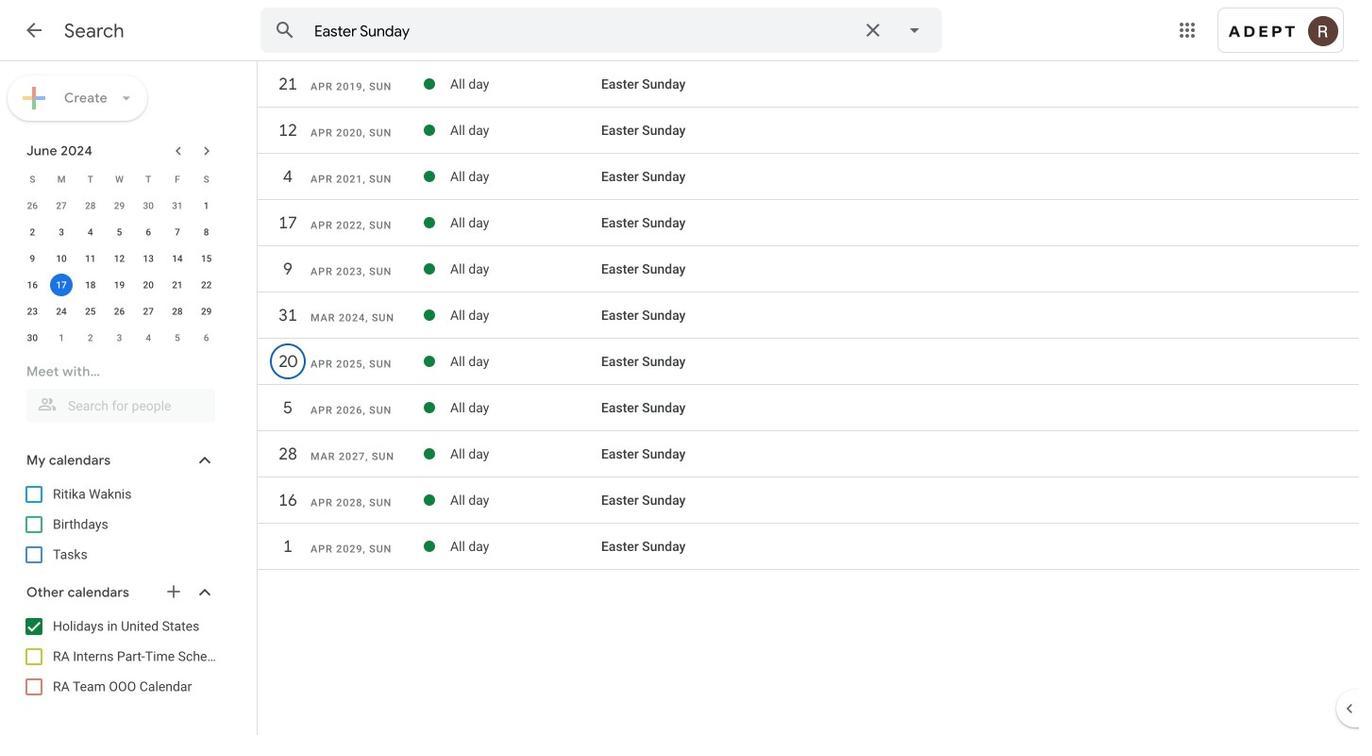 Task type: locate. For each thing, give the bounding box(es) containing it.
8 element
[[195, 221, 218, 244]]

12 element
[[108, 247, 131, 270]]

13 element
[[137, 247, 160, 270]]

19 element
[[108, 274, 131, 296]]

may 26 element
[[21, 194, 44, 217]]

None search field
[[261, 8, 942, 53]]

may 29 element
[[108, 194, 131, 217]]

11 element
[[79, 247, 102, 270]]

add other calendars image
[[164, 582, 183, 601]]

grid
[[258, 61, 1359, 570]]

7 element
[[166, 221, 189, 244]]

10 element
[[50, 247, 73, 270]]

heading
[[64, 19, 124, 43]]

row group
[[18, 193, 221, 351]]

july 2 element
[[79, 327, 102, 349]]

cell inside the june 2024 grid
[[47, 272, 76, 298]]

17, today element
[[50, 274, 73, 296]]

20 element
[[137, 274, 160, 296]]

may 28 element
[[79, 194, 102, 217]]

go back image
[[23, 19, 45, 42]]

25 element
[[79, 300, 102, 323]]

clear search image
[[854, 11, 892, 49]]

july 5 element
[[166, 327, 189, 349]]

9 element
[[21, 247, 44, 270]]

None search field
[[0, 355, 234, 423]]

27 element
[[137, 300, 160, 323]]

search options image
[[896, 11, 934, 49]]

row
[[258, 67, 1359, 101], [258, 113, 1359, 147], [258, 160, 1359, 194], [18, 166, 221, 193], [18, 193, 221, 219], [258, 206, 1359, 240], [18, 219, 221, 245], [18, 245, 221, 272], [258, 252, 1359, 286], [18, 272, 221, 298], [18, 298, 221, 325], [258, 298, 1359, 332], [18, 325, 221, 351], [258, 345, 1359, 379], [258, 391, 1359, 425], [258, 437, 1359, 471], [258, 483, 1359, 517], [258, 530, 1359, 564]]

Search text field
[[314, 22, 851, 41]]

1 element
[[195, 194, 218, 217]]

26 element
[[108, 300, 131, 323]]

21 element
[[166, 274, 189, 296]]

29 element
[[195, 300, 218, 323]]

28 element
[[166, 300, 189, 323]]

cell
[[450, 69, 601, 99], [450, 115, 601, 145], [450, 161, 601, 192], [450, 208, 601, 238], [450, 254, 601, 284], [47, 272, 76, 298], [450, 300, 601, 330], [450, 346, 601, 377], [450, 393, 601, 423], [450, 439, 601, 469], [450, 485, 601, 515], [450, 531, 601, 562]]



Task type: describe. For each thing, give the bounding box(es) containing it.
18 element
[[79, 274, 102, 296]]

may 31 element
[[166, 194, 189, 217]]

my calendars list
[[4, 480, 234, 570]]

Search for people to meet text field
[[38, 389, 204, 423]]

2 element
[[21, 221, 44, 244]]

16 element
[[21, 274, 44, 296]]

3 element
[[50, 221, 73, 244]]

24 element
[[50, 300, 73, 323]]

may 30 element
[[137, 194, 160, 217]]

may 27 element
[[50, 194, 73, 217]]

30 element
[[21, 327, 44, 349]]

4 element
[[79, 221, 102, 244]]

other calendars list
[[4, 612, 234, 702]]

july 1 element
[[50, 327, 73, 349]]

14 element
[[166, 247, 189, 270]]

july 3 element
[[108, 327, 131, 349]]

july 4 element
[[137, 327, 160, 349]]

search image
[[266, 11, 304, 49]]

5 element
[[108, 221, 131, 244]]

15 element
[[195, 247, 218, 270]]

july 6 element
[[195, 327, 218, 349]]

22 element
[[195, 274, 218, 296]]

june 2024 grid
[[18, 166, 221, 351]]

6 element
[[137, 221, 160, 244]]

23 element
[[21, 300, 44, 323]]



Task type: vqa. For each thing, say whether or not it's contained in the screenshot.
the bottom Settings
no



